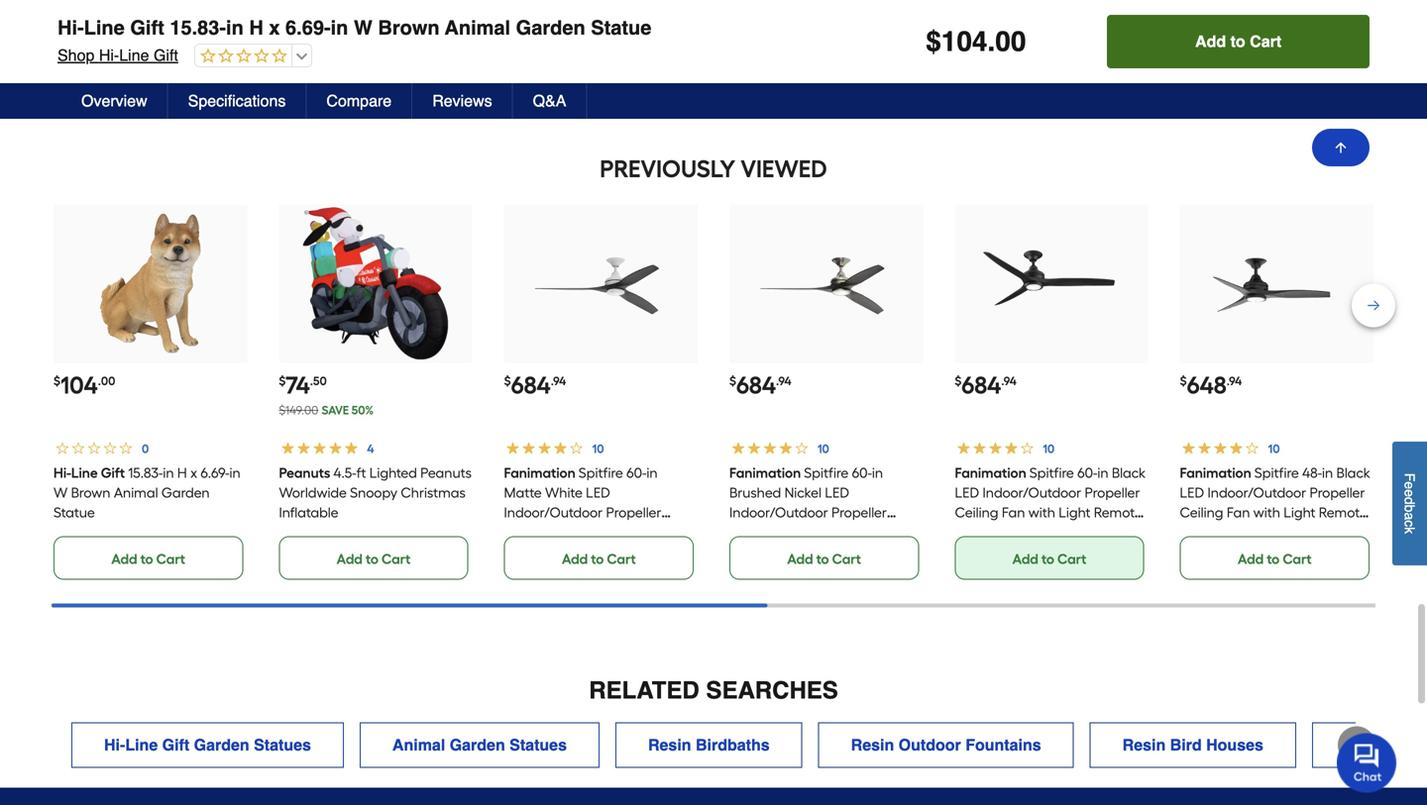 Task type: locate. For each thing, give the bounding box(es) containing it.
peanuts
[[279, 465, 330, 482], [420, 465, 472, 482]]

60-
[[627, 465, 647, 482], [852, 465, 872, 482], [1077, 465, 1097, 482]]

rocks
[[1092, 2, 1124, 19]]

light inside spitfire 60-in brushed nickel led indoor/outdoor propeller ceiling fan with light remote (3-blade)
[[833, 524, 865, 541]]

to inside '104' list item
[[140, 551, 153, 568]]

2 vertical spatial animal
[[392, 736, 445, 755]]

add
[[1195, 32, 1226, 51], [111, 88, 137, 105], [337, 88, 363, 105], [562, 88, 588, 105], [111, 551, 137, 568], [337, 551, 363, 568], [562, 551, 588, 568], [787, 551, 813, 568], [1013, 551, 1039, 568], [1238, 551, 1264, 568]]

to inside button
[[1231, 32, 1246, 51]]

gard
[[1399, 736, 1427, 755]]

reviews button
[[413, 83, 513, 119]]

d
[[1402, 497, 1418, 505]]

arrow up image
[[1333, 140, 1349, 156]]

ceiling
[[955, 504, 998, 521], [1180, 504, 1224, 521], [504, 524, 548, 541], [729, 524, 773, 541]]

3 684 list item from the left
[[955, 205, 1148, 580]]

ceiling inside spitfire 48-in black led indoor/outdoor propeller ceiling fan with light remote (3-blade)
[[1180, 504, 1224, 521]]

$
[[926, 26, 941, 57], [54, 374, 60, 388], [279, 374, 286, 388], [504, 374, 511, 388], [729, 374, 736, 388], [955, 374, 962, 388], [1180, 374, 1187, 388]]

light inside the spitfire 60-in black led indoor/outdoor propeller ceiling fan with light remote (3-blade)
[[1059, 504, 1090, 521]]

cart
[[1250, 32, 1282, 51], [156, 88, 185, 105], [382, 88, 411, 105], [607, 88, 636, 105], [156, 551, 185, 568], [382, 551, 411, 568], [607, 551, 636, 568], [832, 551, 861, 568], [1058, 551, 1087, 568], [1283, 551, 1312, 568]]

0 horizontal spatial 15.83-
[[128, 465, 163, 482]]

to for list item containing 4-quart seed starting organic potting soil mix
[[366, 88, 379, 105]]

0 horizontal spatial x
[[190, 465, 197, 482]]

h right hi-line gift
[[177, 465, 187, 482]]

0 horizontal spatial 684
[[511, 371, 551, 400]]

a
[[1402, 513, 1418, 520]]

1 horizontal spatial black
[[1337, 465, 1371, 482]]

23-in h brown concrete complete birdbath link inside list item
[[504, 2, 670, 58]]

add to cart link inside '74' list item
[[279, 537, 468, 580]]

2 black from the left
[[1337, 465, 1371, 482]]

4 spitfire from the left
[[1255, 465, 1299, 482]]

0 horizontal spatial 60-
[[627, 465, 647, 482]]

$ inside '$ 648 .94'
[[1180, 374, 1187, 388]]

.94
[[551, 374, 566, 388], [776, 374, 791, 388], [1001, 374, 1017, 388], [1227, 374, 1242, 388]]

.
[[988, 26, 995, 57]]

related searches
[[589, 677, 838, 705]]

60- inside the spitfire 60-in black led indoor/outdoor propeller ceiling fan with light remote (3-blade)
[[1077, 465, 1097, 482]]

fanimation for spitfire 60-in brushed nickel led indoor/outdoor propeller ceiling fan with light remote (3-blade)
[[729, 465, 801, 482]]

add to cart link inside 648 list item
[[1180, 537, 1370, 580]]

1 vertical spatial 15.83-
[[128, 465, 163, 482]]

1 led from the left
[[586, 485, 611, 501]]

hi-line gift 15.83-in h x 6.69-in w brown animal garden statue image
[[73, 206, 228, 361]]

garden
[[516, 16, 585, 39], [128, 22, 176, 39], [955, 42, 1003, 58], [161, 485, 210, 501], [194, 736, 249, 755], [450, 736, 505, 755]]

2 .94 from the left
[[776, 374, 791, 388]]

quart
[[340, 2, 378, 19]]

1 .94 from the left
[[551, 374, 566, 388]]

.94 for spitfire 48-in black led indoor/outdoor propeller ceiling fan with light remote (3-blade)
[[1227, 374, 1242, 388]]

resin left outdoor
[[851, 736, 894, 755]]

rock
[[1006, 42, 1036, 58]]

in inside spitfire 48-in black led indoor/outdoor propeller ceiling fan with light remote (3-blade)
[[1322, 465, 1333, 482]]

list item containing 4-quart seed starting organic potting soil mix
[[279, 0, 472, 117]]

with inside the spitfire 60-in black led indoor/outdoor propeller ceiling fan with light remote (3-blade)
[[1028, 504, 1055, 521]]

(3- inside the spitfire 60-in black led indoor/outdoor propeller ceiling fan with light remote (3-blade)
[[955, 524, 971, 541]]

with
[[1028, 504, 1055, 521], [1254, 504, 1281, 521], [578, 524, 605, 541], [803, 524, 830, 541]]

spitfire inside spitfire 60-in matte white led indoor/outdoor propeller ceiling fan with light remote (3-blade)
[[579, 465, 623, 482]]

fanimation inside 648 list item
[[1180, 465, 1252, 482]]

0 horizontal spatial statues
[[254, 736, 311, 755]]

2 resin from the left
[[851, 736, 894, 755]]

blade) inside spitfire 60-in matte white led indoor/outdoor propeller ceiling fan with light remote (3-blade)
[[520, 544, 560, 561]]

matte
[[504, 485, 542, 501]]

line inside '104' list item
[[71, 465, 98, 482]]

$ 684 .94
[[504, 371, 566, 400], [729, 371, 791, 400], [955, 371, 1017, 400]]

1 spitfire from the left
[[579, 465, 623, 482]]

1 horizontal spatial 60-
[[852, 465, 872, 482]]

statues inside hi-line gift garden statues link
[[254, 736, 311, 755]]

684 list item
[[504, 205, 698, 580], [729, 205, 923, 580], [955, 205, 1148, 580]]

1 684 from the left
[[511, 371, 551, 400]]

60- inside spitfire 60-in matte white led indoor/outdoor propeller ceiling fan with light remote (3-blade)
[[627, 465, 647, 482]]

3 fanimation from the left
[[955, 465, 1026, 482]]

3 60- from the left
[[1077, 465, 1097, 482]]

1 resin from the left
[[648, 736, 691, 755]]

resin down related
[[648, 736, 691, 755]]

104
[[941, 26, 988, 57], [60, 371, 98, 400]]

fan inside the spitfire 60-in black led indoor/outdoor propeller ceiling fan with light remote (3-blade)
[[1002, 504, 1025, 521]]

brown inside "15.83-in h x 6.69-in w brown animal garden statue"
[[71, 485, 110, 501]]

indoor/outdoor
[[983, 485, 1081, 501], [1208, 485, 1307, 501], [504, 504, 603, 521], [729, 504, 828, 521]]

arrow right image
[[1347, 736, 1367, 756]]

$ 684 .94 for spitfire 60-in brushed nickel led indoor/outdoor propeller ceiling fan with light remote (3-blade)
[[729, 371, 791, 400]]

1 black from the left
[[1112, 465, 1146, 482]]

x
[[269, 16, 280, 39], [190, 465, 197, 482]]

2 fanimation from the left
[[729, 465, 801, 482]]

0 vertical spatial w
[[354, 16, 372, 39]]

0 horizontal spatial statue
[[54, 504, 95, 521]]

e up d
[[1402, 482, 1418, 490]]

worldwide
[[279, 485, 347, 501]]

4 led from the left
[[1180, 485, 1204, 501]]

104 for .
[[941, 26, 988, 57]]

add to cart inside add to cart button
[[1195, 32, 1282, 51]]

hi- inside '104' list item
[[54, 465, 71, 482]]

684 for spitfire 60-in black led indoor/outdoor propeller ceiling fan with light remote (3-blade)
[[962, 371, 1001, 400]]

peanuts up christmas
[[420, 465, 472, 482]]

104 list item
[[54, 205, 247, 580]]

add for '104' list item on the left of page
[[111, 551, 137, 568]]

remote inside spitfire 60-in brushed nickel led indoor/outdoor propeller ceiling fan with light remote (3-blade)
[[868, 524, 917, 541]]

x inside "15.83-in h x 6.69-in w brown animal garden statue"
[[190, 465, 197, 482]]

black inside spitfire 48-in black led indoor/outdoor propeller ceiling fan with light remote (3-blade)
[[1337, 465, 1371, 482]]

light
[[1059, 504, 1090, 521], [1284, 504, 1316, 521], [608, 524, 640, 541], [833, 524, 865, 541]]

0 horizontal spatial w
[[54, 485, 68, 501]]

1 horizontal spatial 104
[[941, 26, 988, 57]]

1 60- from the left
[[627, 465, 647, 482]]

$149.00 save 50%
[[279, 403, 374, 418]]

starting
[[416, 2, 467, 19]]

1 $ 684 .94 from the left
[[504, 371, 566, 400]]

overview button
[[61, 83, 168, 119]]

led inside spitfire 60-in matte white led indoor/outdoor propeller ceiling fan with light remote (3-blade)
[[586, 485, 611, 501]]

2 horizontal spatial list item
[[504, 0, 698, 117]]

fanimation spitfire 60-in matte white led indoor/outdoor propeller ceiling fan with light remote (3-blade) image
[[523, 206, 678, 361]]

1 horizontal spatial $ 684 .94
[[729, 371, 791, 400]]

104 for .00
[[60, 371, 98, 400]]

resin outdoor fountains
[[851, 736, 1041, 755]]

44-
[[1028, 22, 1048, 39]]

garden inside 16.4-in yellow metal solar garden stake
[[128, 22, 176, 39]]

2 16.4-in yellow metal solar garden stake link from the top
[[54, 2, 215, 39]]

.94 for spitfire 60-in black led indoor/outdoor propeller ceiling fan with light remote (3-blade)
[[1001, 374, 1017, 388]]

h for 15.83-in h x 6.69-in w brown animal garden statue
[[177, 465, 187, 482]]

resin birdbaths link
[[615, 723, 802, 768]]

spitfire inside spitfire 60-in brushed nickel led indoor/outdoor propeller ceiling fan with light remote (3-blade)
[[804, 465, 849, 482]]

1 vertical spatial 6.69-
[[201, 465, 230, 482]]

$ 684 .94 for spitfire 60-in black led indoor/outdoor propeller ceiling fan with light remote (3-blade)
[[955, 371, 1017, 400]]

0 vertical spatial 15.83-
[[170, 16, 226, 39]]

with inside spitfire 60-in brushed nickel led indoor/outdoor propeller ceiling fan with light remote (3-blade)
[[803, 524, 830, 541]]

lb
[[1048, 22, 1060, 39]]

15.83- up the zero stars image at the left of page
[[170, 16, 226, 39]]

add to cart link inside '104' list item
[[54, 537, 243, 580]]

statues
[[254, 736, 311, 755], [510, 736, 567, 755]]

to for '104' list item on the left of page
[[140, 551, 153, 568]]

0 horizontal spatial 684 list item
[[504, 205, 698, 580]]

1 list item from the left
[[54, 0, 247, 117]]

remote
[[1094, 504, 1142, 521], [1319, 504, 1367, 521], [643, 524, 692, 541], [868, 524, 917, 541]]

spitfire inside the spitfire 60-in black led indoor/outdoor propeller ceiling fan with light remote (3-blade)
[[1029, 465, 1074, 482]]

2 horizontal spatial resin
[[1123, 736, 1166, 755]]

1 fanimation from the left
[[504, 465, 576, 482]]

line
[[84, 16, 125, 39], [119, 46, 149, 64], [71, 465, 98, 482], [125, 736, 158, 755]]

0 horizontal spatial 104
[[60, 371, 98, 400]]

resin for resin birdbaths
[[648, 736, 691, 755]]

fanimation spitfire 48-in black led indoor/outdoor propeller ceiling fan with light remote (3-blade) image
[[1199, 206, 1354, 361]]

$149.00
[[279, 403, 318, 418]]

0 vertical spatial statue
[[591, 16, 652, 39]]

1 horizontal spatial 15.83-
[[170, 16, 226, 39]]

0 horizontal spatial $ 684 .94
[[504, 371, 566, 400]]

f e e d b a c k button
[[1393, 442, 1427, 566]]

specifications
[[188, 92, 286, 110]]

fanimation spitfire 60-in black led indoor/outdoor propeller ceiling fan with light remote (3-blade) image
[[974, 206, 1129, 361]]

2 led from the left
[[825, 485, 849, 501]]

1 horizontal spatial h
[[249, 16, 263, 39]]

statue
[[591, 16, 652, 39], [54, 504, 95, 521]]

2 list item from the left
[[279, 0, 472, 117]]

2 peanuts from the left
[[420, 465, 472, 482]]

stake
[[180, 22, 215, 39]]

w down hi-line gift
[[54, 485, 68, 501]]

60- inside spitfire 60-in brushed nickel led indoor/outdoor propeller ceiling fan with light remote (3-blade)
[[852, 465, 872, 482]]

(3- inside spitfire 60-in brushed nickel led indoor/outdoor propeller ceiling fan with light remote (3-blade)
[[729, 544, 745, 561]]

spitfire 60-in black led indoor/outdoor propeller ceiling fan with light remote (3-blade)
[[955, 465, 1146, 541]]

fanimation
[[504, 465, 576, 482], [729, 465, 801, 482], [955, 465, 1026, 482], [1180, 465, 1252, 482]]

add for first 684 list item from left
[[562, 551, 588, 568]]

to inside 648 list item
[[1267, 551, 1280, 568]]

23-
[[618, 2, 637, 19]]

e up the b
[[1402, 490, 1418, 497]]

6.69-
[[285, 16, 331, 39], [201, 465, 230, 482]]

to inside '74' list item
[[366, 551, 379, 568]]

1 vertical spatial w
[[54, 485, 68, 501]]

.50
[[310, 374, 327, 388]]

1 vertical spatial animal
[[114, 485, 158, 501]]

3 resin from the left
[[1123, 736, 1166, 755]]

4 fanimation from the left
[[1180, 465, 1252, 482]]

add inside 648 list item
[[1238, 551, 1264, 568]]

gift inside '104' list item
[[101, 465, 125, 482]]

to for first 684 list item from left
[[591, 551, 604, 568]]

1 horizontal spatial statues
[[510, 736, 567, 755]]

1 horizontal spatial w
[[354, 16, 372, 39]]

1 vertical spatial 104
[[60, 371, 98, 400]]

1 horizontal spatial 684 list item
[[729, 205, 923, 580]]

0 horizontal spatial peanuts
[[279, 465, 330, 482]]

indoor/outdoor inside spitfire 60-in brushed nickel led indoor/outdoor propeller ceiling fan with light remote (3-blade)
[[729, 504, 828, 521]]

complete
[[608, 22, 670, 39]]

0 vertical spatial 6.69-
[[285, 16, 331, 39]]

$ for spitfire 48-in black led indoor/outdoor propeller ceiling fan with light remote (3-blade)
[[1180, 374, 1187, 388]]

w inside "15.83-in h x 6.69-in w brown animal garden statue"
[[54, 485, 68, 501]]

$ 684 .94 for spitfire 60-in matte white led indoor/outdoor propeller ceiling fan with light remote (3-blade)
[[504, 371, 566, 400]]

peanuts up the worldwide
[[279, 465, 330, 482]]

104 left 00
[[941, 26, 988, 57]]

3 $ 684 .94 from the left
[[955, 371, 1017, 400]]

animal garden statues link
[[360, 723, 600, 768]]

to for list item containing 23-in h brown concrete complete birdbath
[[591, 88, 604, 105]]

2 spitfire from the left
[[804, 465, 849, 482]]

60- for spitfire 60-in matte white led indoor/outdoor propeller ceiling fan with light remote (3-blade)
[[627, 465, 647, 482]]

brown inside decorative rocks and stones 44-lb brown garden rock
[[1063, 22, 1102, 39]]

h inside "15.83-in h x 6.69-in w brown animal garden statue"
[[177, 465, 187, 482]]

2 684 from the left
[[736, 371, 776, 400]]

list item containing 23-in h brown concrete complete birdbath
[[504, 0, 698, 117]]

add to cart link for list item containing 23-in h brown concrete complete birdbath
[[504, 74, 694, 117]]

birdbaths
[[696, 736, 770, 755]]

cart inside '104' list item
[[156, 551, 185, 568]]

gift
[[130, 16, 164, 39], [154, 46, 178, 64], [101, 465, 125, 482], [162, 736, 190, 755]]

add to cart link for '74' list item
[[279, 537, 468, 580]]

60- for spitfire 60-in black led indoor/outdoor propeller ceiling fan with light remote (3-blade)
[[1077, 465, 1097, 482]]

add for '74' list item
[[337, 551, 363, 568]]

spitfire inside spitfire 48-in black led indoor/outdoor propeller ceiling fan with light remote (3-blade)
[[1255, 465, 1299, 482]]

0 horizontal spatial black
[[1112, 465, 1146, 482]]

1 horizontal spatial list item
[[279, 0, 472, 117]]

h up the zero stars image at the left of page
[[249, 16, 263, 39]]

2 60- from the left
[[852, 465, 872, 482]]

3 list item from the left
[[504, 0, 698, 117]]

in
[[156, 2, 167, 19], [637, 2, 648, 19], [226, 16, 244, 39], [331, 16, 348, 39], [163, 465, 174, 482], [229, 465, 241, 482], [647, 465, 658, 482], [872, 465, 883, 482], [1097, 465, 1108, 482], [1322, 465, 1333, 482]]

1 horizontal spatial x
[[269, 16, 280, 39]]

1 statues from the left
[[254, 736, 311, 755]]

3 .94 from the left
[[1001, 374, 1017, 388]]

w left the soil
[[354, 16, 372, 39]]

23-in h brown concrete complete birdbath link
[[504, 0, 698, 60], [504, 2, 670, 58]]

1 684 list item from the left
[[504, 205, 698, 580]]

resin for resin bird houses
[[1123, 736, 1166, 755]]

.00
[[98, 374, 115, 388]]

2 horizontal spatial 684
[[962, 371, 1001, 400]]

1 vertical spatial x
[[190, 465, 197, 482]]

2 horizontal spatial h
[[651, 2, 661, 19]]

1 horizontal spatial peanuts
[[420, 465, 472, 482]]

3 684 from the left
[[962, 371, 1001, 400]]

add to cart link
[[54, 74, 243, 117], [279, 74, 468, 117], [504, 74, 694, 117], [54, 537, 243, 580], [279, 537, 468, 580], [504, 537, 694, 580], [729, 537, 919, 580], [955, 537, 1144, 580], [1180, 537, 1370, 580]]

spitfire for spitfire 60-in matte white led indoor/outdoor propeller ceiling fan with light remote (3-blade)
[[579, 465, 623, 482]]

2 statues from the left
[[510, 736, 567, 755]]

garden inside "15.83-in h x 6.69-in w brown animal garden statue"
[[161, 485, 210, 501]]

e
[[1402, 482, 1418, 490], [1402, 490, 1418, 497]]

h up complete
[[651, 2, 661, 19]]

gift for hi-line gift 15.83-in h x 6.69-in w brown animal garden statue
[[130, 16, 164, 39]]

zero stars image
[[195, 48, 287, 66]]

2 $ 684 .94 from the left
[[729, 371, 791, 400]]

3 spitfire from the left
[[1029, 465, 1074, 482]]

brown gard link
[[1312, 723, 1427, 768]]

1 vertical spatial statue
[[54, 504, 95, 521]]

h inside 23-in h brown concrete complete birdbath
[[651, 2, 661, 19]]

16.4-in yellow metal solar garden stake
[[54, 2, 215, 39]]

black inside the spitfire 60-in black led indoor/outdoor propeller ceiling fan with light remote (3-blade)
[[1112, 465, 1146, 482]]

h
[[651, 2, 661, 19], [249, 16, 263, 39], [177, 465, 187, 482]]

w
[[354, 16, 372, 39], [54, 485, 68, 501]]

black for 684
[[1112, 465, 1146, 482]]

spitfire
[[579, 465, 623, 482], [804, 465, 849, 482], [1029, 465, 1074, 482], [1255, 465, 1299, 482]]

$ for spitfire 60-in matte white led indoor/outdoor propeller ceiling fan with light remote (3-blade)
[[504, 374, 511, 388]]

black for 648
[[1337, 465, 1371, 482]]

add to cart
[[1195, 32, 1282, 51], [111, 88, 185, 105], [337, 88, 411, 105], [562, 88, 636, 105], [111, 551, 185, 568], [337, 551, 411, 568], [562, 551, 636, 568], [787, 551, 861, 568], [1013, 551, 1087, 568], [1238, 551, 1312, 568]]

add to cart link for first 684 list item from left
[[504, 537, 694, 580]]

led
[[586, 485, 611, 501], [825, 485, 849, 501], [955, 485, 979, 501], [1180, 485, 1204, 501]]

648 list item
[[1180, 205, 1374, 580]]

hi- inside hi-line gift garden statues link
[[104, 736, 125, 755]]

2 horizontal spatial 684 list item
[[955, 205, 1148, 580]]

propeller inside spitfire 60-in matte white led indoor/outdoor propeller ceiling fan with light remote (3-blade)
[[606, 504, 662, 521]]

648
[[1187, 371, 1227, 400]]

fanimation for spitfire 60-in matte white led indoor/outdoor propeller ceiling fan with light remote (3-blade)
[[504, 465, 576, 482]]

add for list item containing 4-quart seed starting organic potting soil mix
[[337, 88, 363, 105]]

0 horizontal spatial list item
[[54, 0, 247, 117]]

add to cart link for 648 list item
[[1180, 537, 1370, 580]]

0 horizontal spatial resin
[[648, 736, 691, 755]]

.94 for spitfire 60-in matte white led indoor/outdoor propeller ceiling fan with light remote (3-blade)
[[551, 374, 566, 388]]

resin left 'bird'
[[1123, 736, 1166, 755]]

indoor/outdoor inside the spitfire 60-in black led indoor/outdoor propeller ceiling fan with light remote (3-blade)
[[983, 485, 1081, 501]]

3 led from the left
[[955, 485, 979, 501]]

2 decorative rocks and stones 44-lb brown garden rock link from the top
[[955, 2, 1124, 58]]

15.83- right hi-line gift
[[128, 465, 163, 482]]

add inside '104' list item
[[111, 551, 137, 568]]

2 23-in h brown concrete complete birdbath link from the top
[[504, 2, 670, 58]]

white
[[545, 485, 583, 501]]

h for 23-in h brown concrete complete birdbath
[[651, 2, 661, 19]]

add for list item containing 23-in h brown concrete complete birdbath
[[562, 88, 588, 105]]

2 horizontal spatial $ 684 .94
[[955, 371, 1017, 400]]

$ inside $ 104 .00
[[54, 374, 60, 388]]

shop hi-line gift
[[57, 46, 178, 64]]

2 horizontal spatial 60-
[[1077, 465, 1097, 482]]

104 inside list item
[[60, 371, 98, 400]]

0 vertical spatial 104
[[941, 26, 988, 57]]

spitfire 60-in matte white led indoor/outdoor propeller ceiling fan with light remote (3-blade)
[[504, 465, 692, 561]]

list item
[[54, 0, 247, 117], [279, 0, 472, 117], [504, 0, 698, 117]]

0 vertical spatial x
[[269, 16, 280, 39]]

4-quart seed starting organic potting soil mix link
[[279, 0, 472, 60], [279, 2, 467, 39]]

104 up hi-line gift
[[60, 371, 98, 400]]

1 horizontal spatial 684
[[736, 371, 776, 400]]

statues inside animal garden statues link
[[510, 736, 567, 755]]

peanuts inside the 4.5-ft lighted peanuts worldwide snoopy christmas inflatable
[[420, 465, 472, 482]]

0 horizontal spatial 6.69-
[[201, 465, 230, 482]]

1 horizontal spatial resin
[[851, 736, 894, 755]]

viewed
[[741, 154, 827, 183]]

to for '74' list item
[[366, 551, 379, 568]]

add inside '74' list item
[[337, 551, 363, 568]]

4 .94 from the left
[[1227, 374, 1242, 388]]

0 horizontal spatial h
[[177, 465, 187, 482]]

resin outdoor fountains link
[[818, 723, 1074, 768]]

in inside 23-in h brown concrete complete birdbath
[[637, 2, 648, 19]]



Task type: vqa. For each thing, say whether or not it's contained in the screenshot.
Denting
no



Task type: describe. For each thing, give the bounding box(es) containing it.
christmas
[[401, 485, 465, 501]]

$ for spitfire 60-in black led indoor/outdoor propeller ceiling fan with light remote (3-blade)
[[955, 374, 962, 388]]

fanimation spitfire 60-in brushed nickel led indoor/outdoor propeller ceiling fan with light remote (3-blade) image
[[749, 206, 904, 361]]

4-
[[328, 2, 340, 19]]

fan inside spitfire 60-in matte white led indoor/outdoor propeller ceiling fan with light remote (3-blade)
[[551, 524, 574, 541]]

organic
[[279, 22, 330, 39]]

hi-line gift garden statues
[[104, 736, 311, 755]]

ceiling inside spitfire 60-in brushed nickel led indoor/outdoor propeller ceiling fan with light remote (3-blade)
[[729, 524, 773, 541]]

to for second 684 list item
[[816, 551, 829, 568]]

1 decorative rocks and stones 44-lb brown garden rock link from the top
[[955, 0, 1148, 60]]

stones
[[983, 22, 1024, 39]]

23-in h brown concrete complete birdbath
[[504, 2, 670, 58]]

15.83- inside "15.83-in h x 6.69-in w brown animal garden statue"
[[128, 465, 163, 482]]

propeller inside spitfire 60-in brushed nickel led indoor/outdoor propeller ceiling fan with light remote (3-blade)
[[832, 504, 887, 521]]

spitfire for spitfire 60-in black led indoor/outdoor propeller ceiling fan with light remote (3-blade)
[[1029, 465, 1074, 482]]

add to cart link for list item containing 4-quart seed starting organic potting soil mix
[[279, 74, 468, 117]]

add for list item containing 16.4-in yellow metal solar garden stake
[[111, 88, 137, 105]]

hi- for hi-line gift 15.83-in h x 6.69-in w brown animal garden statue
[[57, 16, 84, 39]]

cart inside '74' list item
[[382, 551, 411, 568]]

4-quart seed starting organic potting soil mix
[[279, 2, 467, 39]]

line for hi-line gift 15.83-in h x 6.69-in w brown animal garden statue
[[84, 16, 125, 39]]

animal inside "15.83-in h x 6.69-in w brown animal garden statue"
[[114, 485, 158, 501]]

15.83-in h x 6.69-in w brown animal garden statue
[[54, 465, 241, 521]]

spitfire 48-in black led indoor/outdoor propeller ceiling fan with light remote (3-blade)
[[1180, 465, 1371, 541]]

1 4-quart seed starting organic potting soil mix link from the top
[[279, 0, 472, 60]]

potting
[[334, 22, 379, 39]]

add inside button
[[1195, 32, 1226, 51]]

in inside spitfire 60-in brushed nickel led indoor/outdoor propeller ceiling fan with light remote (3-blade)
[[872, 465, 883, 482]]

compare
[[326, 92, 392, 110]]

remote inside the spitfire 60-in black led indoor/outdoor propeller ceiling fan with light remote (3-blade)
[[1094, 504, 1142, 521]]

add for second 684 list item
[[787, 551, 813, 568]]

add to cart link for '104' list item on the left of page
[[54, 537, 243, 580]]

48-
[[1303, 465, 1322, 482]]

animal garden statues
[[392, 736, 567, 755]]

brown gard
[[1345, 736, 1427, 755]]

solar
[[92, 22, 125, 39]]

1 peanuts from the left
[[279, 465, 330, 482]]

shop
[[57, 46, 95, 64]]

k
[[1402, 527, 1418, 534]]

blade) inside spitfire 48-in black led indoor/outdoor propeller ceiling fan with light remote (3-blade)
[[1196, 524, 1236, 541]]

fanimation for spitfire 48-in black led indoor/outdoor propeller ceiling fan with light remote (3-blade)
[[1180, 465, 1252, 482]]

previously viewed
[[600, 154, 827, 183]]

resin bird houses
[[1123, 736, 1264, 755]]

snoopy
[[350, 485, 397, 501]]

add to cart button
[[1107, 15, 1370, 68]]

00
[[995, 26, 1026, 57]]

mix
[[407, 22, 429, 39]]

add to cart inside 648 list item
[[1238, 551, 1312, 568]]

16.4-
[[128, 2, 156, 19]]

$ 104 . 00
[[926, 26, 1026, 57]]

garden inside decorative rocks and stones 44-lb brown garden rock
[[955, 42, 1003, 58]]

in inside the spitfire 60-in black led indoor/outdoor propeller ceiling fan with light remote (3-blade)
[[1097, 465, 1108, 482]]

cart inside add to cart button
[[1250, 32, 1282, 51]]

add to cart inside '74' list item
[[337, 551, 411, 568]]

line for hi-line gift garden statues
[[125, 736, 158, 755]]

ft
[[356, 465, 366, 482]]

ceiling inside the spitfire 60-in black led indoor/outdoor propeller ceiling fan with light remote (3-blade)
[[955, 504, 998, 521]]

b
[[1402, 505, 1418, 513]]

spitfire for spitfire 48-in black led indoor/outdoor propeller ceiling fan with light remote (3-blade)
[[1255, 465, 1299, 482]]

$ for spitfire 60-in brushed nickel led indoor/outdoor propeller ceiling fan with light remote (3-blade)
[[729, 374, 736, 388]]

overview
[[81, 92, 147, 110]]

1 e from the top
[[1402, 482, 1418, 490]]

statue inside "15.83-in h x 6.69-in w brown animal garden statue"
[[54, 504, 95, 521]]

add for 648 list item
[[1238, 551, 1264, 568]]

fan inside spitfire 60-in brushed nickel led indoor/outdoor propeller ceiling fan with light remote (3-blade)
[[776, 524, 800, 541]]

soil
[[382, 22, 404, 39]]

indoor/outdoor inside spitfire 60-in matte white led indoor/outdoor propeller ceiling fan with light remote (3-blade)
[[504, 504, 603, 521]]

previously
[[600, 154, 736, 183]]

4.5-ft lighted peanuts worldwide snoopy christmas inflatable
[[279, 465, 472, 521]]

to for list item containing 16.4-in yellow metal solar garden stake
[[140, 88, 153, 105]]

hi-line gift garden statues link
[[71, 723, 344, 768]]

hi-line gift 15.83-in h x 6.69-in w brown animal garden statue
[[57, 16, 652, 39]]

led inside spitfire 60-in brushed nickel led indoor/outdoor propeller ceiling fan with light remote (3-blade)
[[825, 485, 849, 501]]

1 23-in h brown concrete complete birdbath link from the top
[[504, 0, 698, 60]]

concrete
[[547, 22, 605, 39]]

$ 74 .50
[[279, 371, 327, 400]]

684 for spitfire 60-in brushed nickel led indoor/outdoor propeller ceiling fan with light remote (3-blade)
[[736, 371, 776, 400]]

outdoor
[[899, 736, 961, 755]]

metal
[[54, 22, 89, 39]]

2 4-quart seed starting organic potting soil mix link from the top
[[279, 2, 467, 39]]

peanuts 4.5-ft lighted peanuts worldwide snoopy christmas inflatable image
[[298, 206, 453, 361]]

c
[[1402, 520, 1418, 527]]

reviews
[[432, 92, 492, 110]]

1 horizontal spatial 6.69-
[[285, 16, 331, 39]]

hi-line gift
[[54, 465, 125, 482]]

list item containing 16.4-in yellow metal solar garden stake
[[54, 0, 247, 117]]

blade) inside the spitfire 60-in black led indoor/outdoor propeller ceiling fan with light remote (3-blade)
[[971, 524, 1011, 541]]

fountains
[[966, 736, 1041, 755]]

74 list item
[[279, 205, 472, 580]]

gift for hi-line gift
[[101, 465, 125, 482]]

$ for 15.83-in h x 6.69-in w brown animal garden statue
[[54, 374, 60, 388]]

remote inside spitfire 60-in matte white led indoor/outdoor propeller ceiling fan with light remote (3-blade)
[[643, 524, 692, 541]]

(3- inside spitfire 48-in black led indoor/outdoor propeller ceiling fan with light remote (3-blade)
[[1180, 524, 1196, 541]]

decorative rocks and stones 44-lb brown garden rock
[[955, 2, 1124, 58]]

spitfire 60-in brushed nickel led indoor/outdoor propeller ceiling fan with light remote (3-blade)
[[729, 465, 917, 561]]

brushed
[[729, 485, 781, 501]]

60- for spitfire 60-in brushed nickel led indoor/outdoor propeller ceiling fan with light remote (3-blade)
[[852, 465, 872, 482]]

resin for resin outdoor fountains
[[851, 736, 894, 755]]

1 horizontal spatial statue
[[591, 16, 652, 39]]

blade) inside spitfire 60-in brushed nickel led indoor/outdoor propeller ceiling fan with light remote (3-blade)
[[745, 544, 785, 561]]

$ inside $ 74 .50
[[279, 374, 286, 388]]

4.5-
[[333, 465, 356, 482]]

1 16.4-in yellow metal solar garden stake link from the top
[[54, 0, 247, 60]]

led inside the spitfire 60-in black led indoor/outdoor propeller ceiling fan with light remote (3-blade)
[[955, 485, 979, 501]]

cart inside 648 list item
[[1283, 551, 1312, 568]]

684 for spitfire 60-in matte white led indoor/outdoor propeller ceiling fan with light remote (3-blade)
[[511, 371, 551, 400]]

add to cart link for second 684 list item
[[729, 537, 919, 580]]

line for hi-line gift
[[71, 465, 98, 482]]

decorative
[[1020, 2, 1088, 19]]

compare button
[[307, 83, 413, 119]]

save
[[322, 403, 349, 418]]

q&a
[[533, 92, 566, 110]]

(3- inside spitfire 60-in matte white led indoor/outdoor propeller ceiling fan with light remote (3-blade)
[[504, 544, 520, 561]]

remote inside spitfire 48-in black led indoor/outdoor propeller ceiling fan with light remote (3-blade)
[[1319, 504, 1367, 521]]

50%
[[352, 403, 374, 418]]

$ 104 .00
[[54, 371, 115, 400]]

led inside spitfire 48-in black led indoor/outdoor propeller ceiling fan with light remote (3-blade)
[[1180, 485, 1204, 501]]

houses
[[1206, 736, 1264, 755]]

bird
[[1170, 736, 1202, 755]]

previously viewed heading
[[52, 149, 1376, 189]]

to for 648 list item
[[1267, 551, 1280, 568]]

0 vertical spatial animal
[[445, 16, 511, 39]]

in inside 16.4-in yellow metal solar garden stake
[[156, 2, 167, 19]]

f e e d b a c k
[[1402, 473, 1418, 534]]

indoor/outdoor inside spitfire 48-in black led indoor/outdoor propeller ceiling fan with light remote (3-blade)
[[1208, 485, 1307, 501]]

animal inside animal garden statues link
[[392, 736, 445, 755]]

yellow
[[170, 2, 209, 19]]

with inside spitfire 48-in black led indoor/outdoor propeller ceiling fan with light remote (3-blade)
[[1254, 504, 1281, 521]]

propeller inside spitfire 48-in black led indoor/outdoor propeller ceiling fan with light remote (3-blade)
[[1310, 485, 1365, 501]]

.94 for spitfire 60-in brushed nickel led indoor/outdoor propeller ceiling fan with light remote (3-blade)
[[776, 374, 791, 388]]

ceiling inside spitfire 60-in matte white led indoor/outdoor propeller ceiling fan with light remote (3-blade)
[[504, 524, 548, 541]]

propeller inside the spitfire 60-in black led indoor/outdoor propeller ceiling fan with light remote (3-blade)
[[1085, 485, 1140, 501]]

add to cart inside '104' list item
[[111, 551, 185, 568]]

related
[[589, 677, 699, 705]]

in inside spitfire 60-in matte white led indoor/outdoor propeller ceiling fan with light remote (3-blade)
[[647, 465, 658, 482]]

$ 648 .94
[[1180, 371, 1242, 400]]

6.69- inside "15.83-in h x 6.69-in w brown animal garden statue"
[[201, 465, 230, 482]]

brown inside 23-in h brown concrete complete birdbath
[[504, 22, 544, 39]]

decorative rocks and stones 44-lb brown garden rock list item
[[955, 0, 1148, 117]]

fanimation for spitfire 60-in black led indoor/outdoor propeller ceiling fan with light remote (3-blade)
[[955, 465, 1026, 482]]

decorative rocks and stones 44-lb brown garden rock link inside list item
[[955, 2, 1124, 58]]

fan inside spitfire 48-in black led indoor/outdoor propeller ceiling fan with light remote (3-blade)
[[1227, 504, 1250, 521]]

f
[[1402, 473, 1418, 482]]

light inside spitfire 60-in matte white led indoor/outdoor propeller ceiling fan with light remote (3-blade)
[[608, 524, 640, 541]]

light inside spitfire 48-in black led indoor/outdoor propeller ceiling fan with light remote (3-blade)
[[1284, 504, 1316, 521]]

gift for hi-line gift garden statues
[[162, 736, 190, 755]]

spitfire for spitfire 60-in brushed nickel led indoor/outdoor propeller ceiling fan with light remote (3-blade)
[[804, 465, 849, 482]]

birdbath
[[504, 42, 559, 58]]

inflatable
[[279, 504, 338, 521]]

q&a button
[[513, 83, 587, 119]]

specifications button
[[168, 83, 307, 119]]

with inside spitfire 60-in matte white led indoor/outdoor propeller ceiling fan with light remote (3-blade)
[[578, 524, 605, 541]]

add to cart link for list item containing 16.4-in yellow metal solar garden stake
[[54, 74, 243, 117]]

2 684 list item from the left
[[729, 205, 923, 580]]

hi- for hi-line gift garden statues
[[104, 736, 125, 755]]

searches
[[706, 677, 838, 705]]

chat invite button image
[[1337, 733, 1397, 793]]

2 e from the top
[[1402, 490, 1418, 497]]

nickel
[[785, 485, 822, 501]]

resin birdbaths
[[648, 736, 770, 755]]

lighted
[[369, 465, 417, 482]]

resin bird houses link
[[1090, 723, 1296, 768]]

74
[[286, 371, 310, 400]]

seed
[[381, 2, 413, 19]]

hi- for hi-line gift
[[54, 465, 71, 482]]



